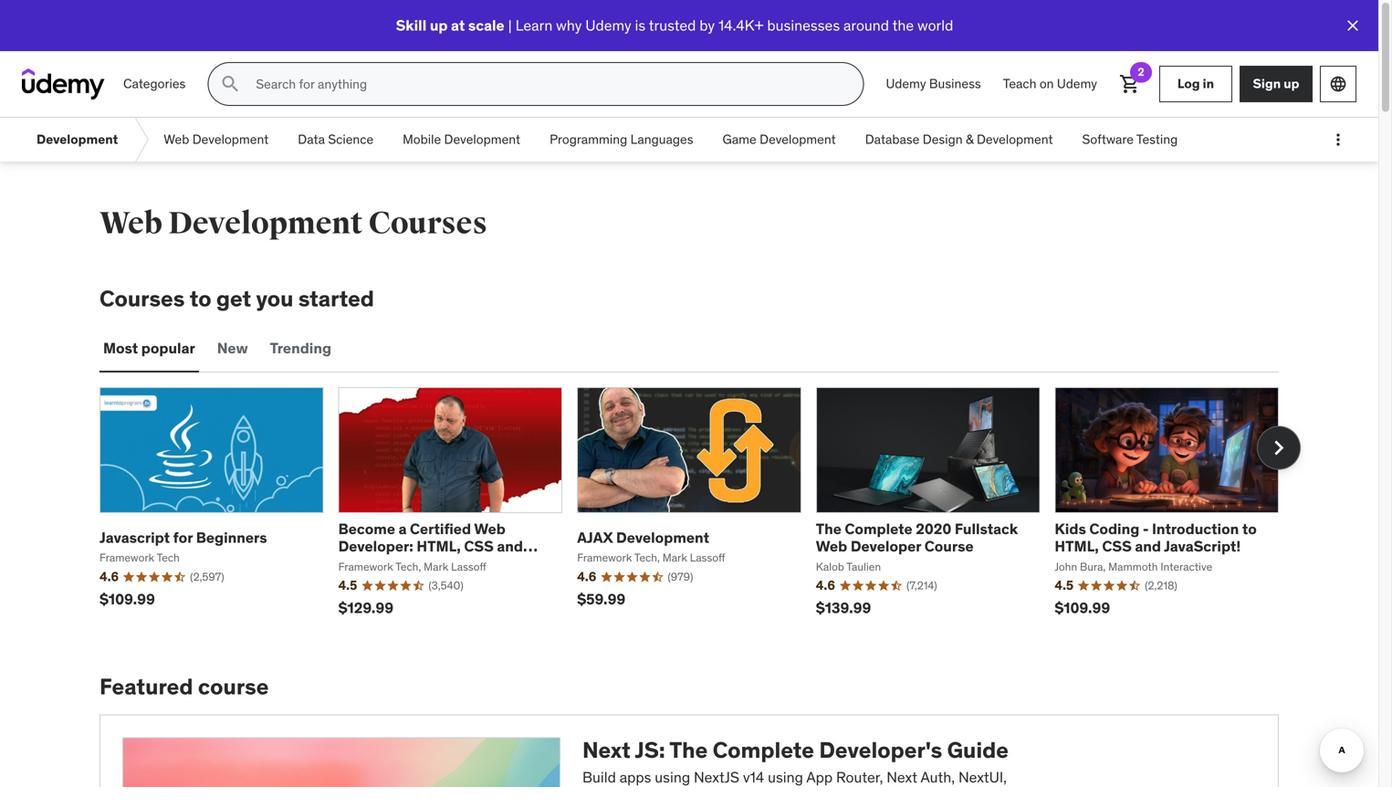 Task type: locate. For each thing, give the bounding box(es) containing it.
1 vertical spatial to
[[1243, 520, 1258, 538]]

0 vertical spatial the
[[816, 520, 842, 538]]

carousel element
[[100, 387, 1302, 630]]

science
[[328, 131, 374, 148]]

0 vertical spatial to
[[190, 285, 212, 312]]

is
[[635, 16, 646, 35]]

featured course
[[100, 673, 269, 701]]

development for ajax development
[[617, 528, 710, 547]]

development inside carousel element
[[617, 528, 710, 547]]

skill
[[396, 16, 427, 35]]

game
[[723, 131, 757, 148]]

development right &
[[977, 131, 1054, 148]]

most
[[103, 339, 138, 358]]

0 horizontal spatial complete
[[713, 737, 815, 764]]

nextui,
[[959, 768, 1007, 787]]

complete up v14
[[713, 737, 815, 764]]

1 vertical spatial complete
[[713, 737, 815, 764]]

1 horizontal spatial the
[[816, 520, 842, 538]]

development up the you on the top left of page
[[168, 205, 363, 243]]

2 css from the left
[[1103, 537, 1132, 556]]

css right the 'a'
[[464, 537, 494, 556]]

and inside become a certified web developer: html, css and javascript
[[497, 537, 523, 556]]

a
[[399, 520, 407, 538]]

0 vertical spatial complete
[[845, 520, 913, 538]]

popular
[[141, 339, 195, 358]]

database design & development link
[[851, 118, 1068, 162]]

css for certified
[[464, 537, 494, 556]]

using down the js:
[[655, 768, 691, 787]]

web
[[164, 131, 189, 148], [100, 205, 162, 243], [474, 520, 506, 538], [816, 537, 848, 556]]

sign up
[[1254, 75, 1300, 92]]

development
[[37, 131, 118, 148], [192, 131, 269, 148], [444, 131, 521, 148], [760, 131, 836, 148], [977, 131, 1054, 148], [168, 205, 363, 243], [617, 528, 710, 547]]

developer's
[[820, 737, 943, 764]]

html, for a
[[417, 537, 461, 556]]

game development
[[723, 131, 836, 148]]

data science link
[[283, 118, 388, 162]]

game development link
[[708, 118, 851, 162]]

1 horizontal spatial using
[[768, 768, 804, 787]]

0 horizontal spatial udemy
[[586, 16, 632, 35]]

Search for anything text field
[[252, 69, 842, 100]]

udemy right on
[[1058, 76, 1098, 92]]

development for game development
[[760, 131, 836, 148]]

web development
[[164, 131, 269, 148]]

0 horizontal spatial and
[[497, 537, 523, 556]]

testing
[[1137, 131, 1179, 148]]

js:
[[635, 737, 666, 764]]

udemy
[[586, 16, 632, 35], [886, 76, 927, 92], [1058, 76, 1098, 92]]

development for web development courses
[[168, 205, 363, 243]]

certified
[[410, 520, 471, 538]]

udemy left business on the right top
[[886, 76, 927, 92]]

html, left - at right
[[1055, 537, 1100, 556]]

1 horizontal spatial html,
[[1055, 537, 1100, 556]]

1 vertical spatial courses
[[100, 285, 185, 312]]

0 vertical spatial next
[[583, 737, 631, 764]]

1 horizontal spatial udemy
[[886, 76, 927, 92]]

sign
[[1254, 75, 1282, 92]]

html, right the 'a'
[[417, 537, 461, 556]]

development link
[[22, 118, 133, 162]]

course
[[925, 537, 974, 556]]

mobile
[[403, 131, 441, 148]]

1 vertical spatial the
[[670, 737, 708, 764]]

udemy inside teach on udemy link
[[1058, 76, 1098, 92]]

submit search image
[[220, 73, 241, 95]]

development right game
[[760, 131, 836, 148]]

sign up link
[[1240, 66, 1313, 102]]

up right sign
[[1284, 75, 1300, 92]]

2 horizontal spatial udemy
[[1058, 76, 1098, 92]]

the inside the complete 2020 fullstack web developer course
[[816, 520, 842, 538]]

2 html, from the left
[[1055, 537, 1100, 556]]

nextjs
[[694, 768, 740, 787]]

and
[[497, 537, 523, 556], [1136, 537, 1162, 556]]

business
[[930, 76, 982, 92]]

javascript for beginners
[[100, 528, 267, 547]]

html, inside become a certified web developer: html, css and javascript
[[417, 537, 461, 556]]

the complete 2020 fullstack web developer course link
[[816, 520, 1019, 556]]

by
[[700, 16, 715, 35]]

at
[[451, 16, 465, 35]]

arrow pointing to subcategory menu links image
[[133, 118, 149, 162]]

0 horizontal spatial using
[[655, 768, 691, 787]]

course
[[198, 673, 269, 701]]

categories
[[123, 76, 186, 92]]

1 vertical spatial up
[[1284, 75, 1300, 92]]

css left - at right
[[1103, 537, 1132, 556]]

development inside database design & development link
[[977, 131, 1054, 148]]

1 horizontal spatial courses
[[369, 205, 488, 243]]

using
[[655, 768, 691, 787], [768, 768, 804, 787]]

1 css from the left
[[464, 537, 494, 556]]

css inside become a certified web developer: html, css and javascript
[[464, 537, 494, 556]]

next
[[583, 737, 631, 764], [887, 768, 918, 787]]

1 horizontal spatial to
[[1243, 520, 1258, 538]]

css
[[464, 537, 494, 556], [1103, 537, 1132, 556]]

web right certified
[[474, 520, 506, 538]]

businesses
[[768, 16, 840, 35]]

development inside 'mobile development' link
[[444, 131, 521, 148]]

the left developer
[[816, 520, 842, 538]]

shopping cart with 2 items image
[[1120, 73, 1142, 95]]

1 horizontal spatial css
[[1103, 537, 1132, 556]]

for
[[173, 528, 193, 547]]

to left get
[[190, 285, 212, 312]]

the right the js:
[[670, 737, 708, 764]]

coding
[[1090, 520, 1140, 538]]

web left developer
[[816, 537, 848, 556]]

html, inside kids coding - introduction to html, css and javascript!
[[1055, 537, 1100, 556]]

become a certified web developer: html, css and javascript
[[339, 520, 523, 573]]

1 horizontal spatial up
[[1284, 75, 1300, 92]]

complete left "2020"
[[845, 520, 913, 538]]

the inside next js: the complete developer's guide build apps using nextjs v14 using app router, next auth, nextui,
[[670, 737, 708, 764]]

1 html, from the left
[[417, 537, 461, 556]]

development down udemy image
[[37, 131, 118, 148]]

ajax development
[[577, 528, 710, 547]]

development inside web development link
[[192, 131, 269, 148]]

and inside kids coding - introduction to html, css and javascript!
[[1136, 537, 1162, 556]]

programming
[[550, 131, 628, 148]]

get
[[216, 285, 251, 312]]

to
[[190, 285, 212, 312], [1243, 520, 1258, 538]]

development down the submit search icon
[[192, 131, 269, 148]]

0 horizontal spatial next
[[583, 737, 631, 764]]

udemy left is
[[586, 16, 632, 35]]

1 horizontal spatial and
[[1136, 537, 1162, 556]]

udemy business link
[[875, 62, 993, 106]]

0 horizontal spatial courses
[[100, 285, 185, 312]]

&
[[966, 131, 974, 148]]

up left at
[[430, 16, 448, 35]]

become a certified web developer: html, css and javascript link
[[339, 520, 538, 573]]

1 and from the left
[[497, 537, 523, 556]]

1 horizontal spatial complete
[[845, 520, 913, 538]]

using right v14
[[768, 768, 804, 787]]

programming languages link
[[535, 118, 708, 162]]

0 horizontal spatial css
[[464, 537, 494, 556]]

ajax development link
[[577, 528, 710, 547]]

development inside game development link
[[760, 131, 836, 148]]

1 using from the left
[[655, 768, 691, 787]]

1 vertical spatial next
[[887, 768, 918, 787]]

0 vertical spatial up
[[430, 16, 448, 35]]

html, for coding
[[1055, 537, 1100, 556]]

courses up most popular
[[100, 285, 185, 312]]

web down arrow pointing to subcategory menu links icon
[[100, 205, 162, 243]]

css inside kids coding - introduction to html, css and javascript!
[[1103, 537, 1132, 556]]

teach
[[1004, 76, 1037, 92]]

next down developer's
[[887, 768, 918, 787]]

world
[[918, 16, 954, 35]]

0 horizontal spatial the
[[670, 737, 708, 764]]

courses to get you started
[[100, 285, 374, 312]]

courses down mobile
[[369, 205, 488, 243]]

complete inside next js: the complete developer's guide build apps using nextjs v14 using app router, next auth, nextui,
[[713, 737, 815, 764]]

development right ajax
[[617, 528, 710, 547]]

categories button
[[112, 62, 197, 106]]

why
[[556, 16, 582, 35]]

guide
[[948, 737, 1009, 764]]

next up build
[[583, 737, 631, 764]]

0 horizontal spatial up
[[430, 16, 448, 35]]

kids coding - introduction to html, css and javascript! link
[[1055, 520, 1258, 556]]

the
[[816, 520, 842, 538], [670, 737, 708, 764]]

javascript
[[339, 555, 411, 573]]

to right the javascript! at right
[[1243, 520, 1258, 538]]

close image
[[1345, 16, 1363, 35]]

web inside become a certified web developer: html, css and javascript
[[474, 520, 506, 538]]

0 horizontal spatial html,
[[417, 537, 461, 556]]

teach on udemy
[[1004, 76, 1098, 92]]

2 and from the left
[[1136, 537, 1162, 556]]

development right mobile
[[444, 131, 521, 148]]

14.4k+
[[719, 16, 764, 35]]

in
[[1204, 75, 1215, 92]]



Task type: describe. For each thing, give the bounding box(es) containing it.
2020
[[916, 520, 952, 538]]

development inside development link
[[37, 131, 118, 148]]

up for skill
[[430, 16, 448, 35]]

kids
[[1055, 520, 1087, 538]]

web inside the complete 2020 fullstack web developer course
[[816, 537, 848, 556]]

most popular button
[[100, 327, 199, 371]]

skill up at scale | learn why udemy is trusted by 14.4k+ businesses around the world
[[396, 16, 954, 35]]

0 vertical spatial courses
[[369, 205, 488, 243]]

next image
[[1265, 433, 1294, 462]]

scale
[[468, 16, 505, 35]]

and for web
[[497, 537, 523, 556]]

introduction
[[1153, 520, 1240, 538]]

on
[[1040, 76, 1055, 92]]

more subcategory menu links image
[[1330, 131, 1348, 149]]

fullstack
[[955, 520, 1019, 538]]

udemy inside udemy business link
[[886, 76, 927, 92]]

database design & development
[[866, 131, 1054, 148]]

you
[[256, 285, 294, 312]]

software testing link
[[1068, 118, 1193, 162]]

development for web development
[[192, 131, 269, 148]]

web development link
[[149, 118, 283, 162]]

software
[[1083, 131, 1134, 148]]

build
[[583, 768, 616, 787]]

2 link
[[1109, 62, 1153, 106]]

started
[[299, 285, 374, 312]]

teach on udemy link
[[993, 62, 1109, 106]]

the
[[893, 16, 914, 35]]

|
[[508, 16, 512, 35]]

complete inside the complete 2020 fullstack web developer course
[[845, 520, 913, 538]]

most popular
[[103, 339, 195, 358]]

udemy image
[[22, 69, 105, 100]]

css for -
[[1103, 537, 1132, 556]]

and for introduction
[[1136, 537, 1162, 556]]

ajax
[[577, 528, 613, 547]]

log in link
[[1160, 66, 1233, 102]]

data science
[[298, 131, 374, 148]]

new
[[217, 339, 248, 358]]

javascript
[[100, 528, 170, 547]]

web development courses
[[100, 205, 488, 243]]

auth,
[[921, 768, 955, 787]]

programming languages
[[550, 131, 694, 148]]

0 horizontal spatial to
[[190, 285, 212, 312]]

log in
[[1178, 75, 1215, 92]]

learn
[[516, 16, 553, 35]]

app
[[807, 768, 833, 787]]

2
[[1138, 65, 1145, 79]]

languages
[[631, 131, 694, 148]]

trusted
[[649, 16, 696, 35]]

the complete 2020 fullstack web developer course
[[816, 520, 1019, 556]]

up for sign
[[1284, 75, 1300, 92]]

log
[[1178, 75, 1201, 92]]

apps
[[620, 768, 652, 787]]

developer:
[[339, 537, 414, 556]]

choose a language image
[[1330, 75, 1348, 93]]

beginners
[[196, 528, 267, 547]]

-
[[1143, 520, 1150, 538]]

javascript!
[[1165, 537, 1242, 556]]

web right arrow pointing to subcategory menu links icon
[[164, 131, 189, 148]]

trending
[[270, 339, 332, 358]]

around
[[844, 16, 890, 35]]

mobile development link
[[388, 118, 535, 162]]

data
[[298, 131, 325, 148]]

mobile development
[[403, 131, 521, 148]]

featured
[[100, 673, 193, 701]]

kids coding - introduction to html, css and javascript!
[[1055, 520, 1258, 556]]

database
[[866, 131, 920, 148]]

router,
[[837, 768, 884, 787]]

design
[[923, 131, 963, 148]]

new button
[[214, 327, 252, 371]]

javascript for beginners link
[[100, 528, 267, 547]]

2 using from the left
[[768, 768, 804, 787]]

v14
[[743, 768, 765, 787]]

software testing
[[1083, 131, 1179, 148]]

trending button
[[266, 327, 335, 371]]

to inside kids coding - introduction to html, css and javascript!
[[1243, 520, 1258, 538]]

development for mobile development
[[444, 131, 521, 148]]

1 horizontal spatial next
[[887, 768, 918, 787]]

next js: the complete developer's guide build apps using nextjs v14 using app router, next auth, nextui,
[[583, 737, 1009, 787]]

udemy business
[[886, 76, 982, 92]]

developer
[[851, 537, 922, 556]]



Task type: vqa. For each thing, say whether or not it's contained in the screenshot.
Close image
yes



